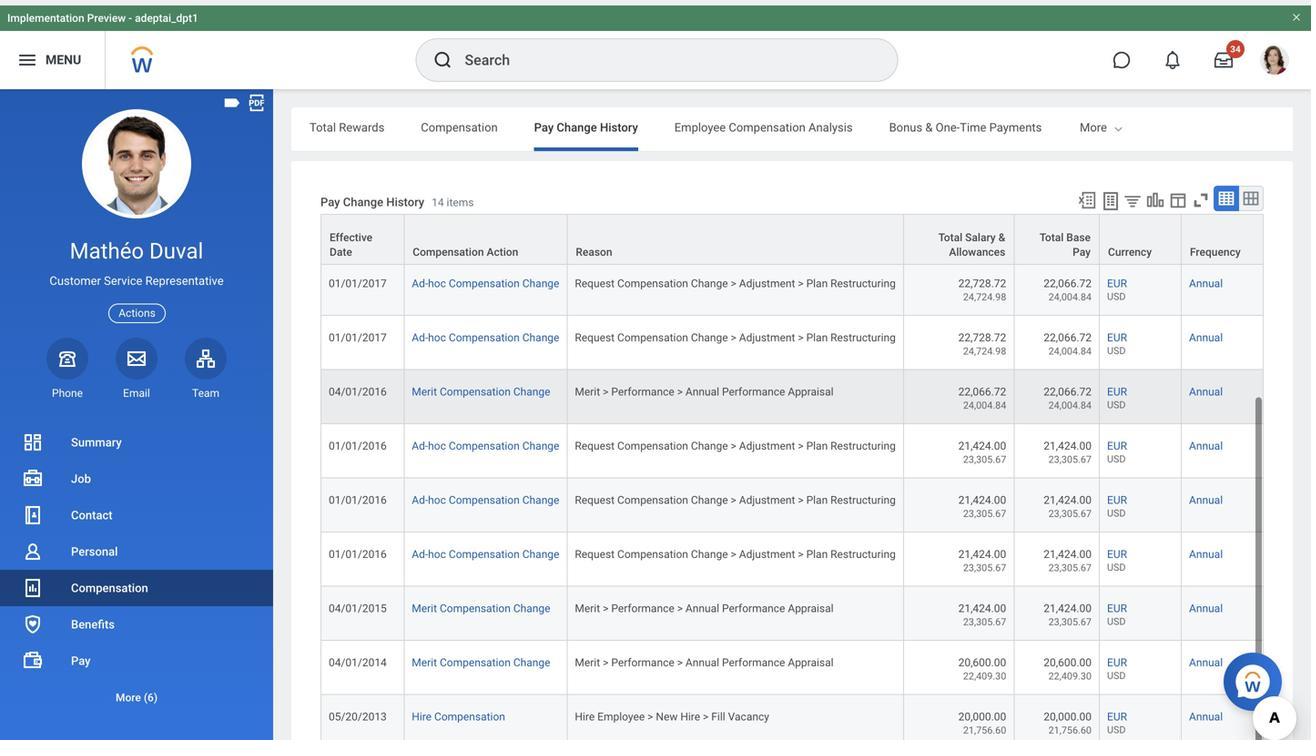Task type: locate. For each thing, give the bounding box(es) containing it.
24,004.84 for 9th "annual" link from the bottom
[[1048, 297, 1092, 308]]

4 ad- from the top
[[412, 499, 428, 512]]

ad-hoc compensation change
[[412, 282, 559, 295], [412, 337, 559, 349], [412, 445, 559, 458], [412, 499, 559, 512], [412, 554, 559, 566]]

ad-
[[412, 282, 428, 295], [412, 337, 428, 349], [412, 445, 428, 458], [412, 499, 428, 512], [412, 554, 428, 566]]

eur for eur link for fourth "annual" link from the top
[[1107, 445, 1127, 458]]

1 vertical spatial merit > performance > annual performance appraisal
[[575, 608, 834, 620]]

7 eur from the top
[[1107, 608, 1127, 620]]

1 20,000.00 from the left
[[958, 716, 1006, 729]]

3 eur link from the top
[[1107, 387, 1127, 404]]

0 vertical spatial 24,724.98
[[963, 242, 1006, 254]]

job image
[[22, 468, 44, 490]]

mail image
[[126, 348, 147, 369]]

Search Workday  search field
[[465, 35, 860, 75]]

2 ad-hoc compensation change from the top
[[412, 337, 559, 349]]

3 hoc from the top
[[428, 445, 446, 458]]

8 eur link from the top
[[1107, 658, 1127, 675]]

pay inside tab list
[[534, 115, 554, 129]]

search image
[[432, 44, 454, 66]]

employee down the search workday search field
[[674, 115, 726, 129]]

2 vertical spatial 22,728.72 24,724.98
[[958, 337, 1006, 362]]

2 20,600.00 from the left
[[1044, 662, 1092, 675]]

annual for row containing 04/01/2016
[[1189, 391, 1223, 404]]

& left one-
[[925, 115, 933, 129]]

01/01/2016 for sixth row from the bottom
[[329, 445, 387, 458]]

request compensation change > adjustment > plan restructuring for ad-hoc compensation change link corresponding to 5th row from the bottom
[[575, 499, 896, 512]]

1 request compensation change > adjustment > plan restructuring from the top
[[575, 282, 896, 295]]

eur
[[1107, 282, 1127, 295], [1107, 337, 1127, 349], [1107, 391, 1127, 404], [1107, 445, 1127, 458], [1107, 499, 1127, 512], [1107, 554, 1127, 566], [1107, 608, 1127, 620], [1107, 662, 1127, 675], [1107, 716, 1127, 729]]

0 vertical spatial appraisal
[[788, 391, 834, 404]]

0 vertical spatial merit compensation change link
[[412, 391, 550, 404]]

2 annual link from the top
[[1189, 337, 1223, 349]]

total rewards
[[310, 115, 384, 129]]

3 appraisal from the top
[[788, 662, 834, 675]]

more for more (6)
[[116, 691, 141, 704]]

0 horizontal spatial 22,409.30
[[963, 676, 1006, 688]]

& right the "salary"
[[998, 226, 1005, 239]]

email
[[123, 387, 150, 400]]

reason button
[[568, 209, 903, 259]]

compensation
[[421, 115, 498, 129], [729, 115, 806, 129], [413, 240, 484, 253], [449, 282, 520, 295], [617, 282, 688, 295], [449, 337, 520, 349], [617, 337, 688, 349], [440, 391, 511, 404], [449, 445, 520, 458], [617, 445, 688, 458], [449, 499, 520, 512], [617, 499, 688, 512], [449, 554, 520, 566], [617, 554, 688, 566], [71, 581, 148, 595], [440, 608, 511, 620], [440, 662, 511, 675], [434, 716, 505, 729]]

0 vertical spatial 01/01/2016
[[329, 445, 387, 458]]

01/01/2017
[[329, 228, 387, 241], [329, 282, 387, 295], [329, 337, 387, 349]]

12 row from the top
[[320, 701, 1264, 740]]

close environment banner image
[[1291, 6, 1302, 17]]

appraisal for 22,066.72
[[788, 391, 834, 404]]

20,600.00 22,409.30
[[958, 662, 1006, 688], [1044, 662, 1092, 688]]

actions
[[119, 307, 156, 320]]

20,000.00
[[958, 716, 1006, 729], [1044, 716, 1092, 729]]

&
[[925, 115, 933, 129], [998, 226, 1005, 239]]

ad-hoc compensation change for 2nd "annual" link from the top of the page
[[412, 337, 559, 349]]

22,066.72 for 2nd "annual" link from the top of the page
[[1044, 337, 1092, 349]]

1 22,409.30 from the left
[[963, 676, 1006, 688]]

history left 14
[[386, 190, 424, 203]]

phone image
[[55, 348, 80, 369]]

export to excel image
[[1077, 185, 1097, 205]]

3 merit > performance > annual performance appraisal from the top
[[575, 662, 834, 675]]

11 row from the top
[[320, 646, 1264, 701]]

date
[[330, 240, 352, 253]]

pay for pay
[[71, 654, 91, 668]]

change
[[557, 115, 597, 129], [343, 190, 383, 203], [522, 282, 559, 295], [691, 282, 728, 295], [522, 337, 559, 349], [691, 337, 728, 349], [513, 391, 550, 404], [522, 445, 559, 458], [691, 445, 728, 458], [522, 499, 559, 512], [691, 499, 728, 512], [522, 554, 559, 566], [691, 554, 728, 566], [513, 608, 550, 620], [513, 662, 550, 675]]

4 ad-hoc compensation change link from the top
[[412, 499, 559, 512]]

1 merit compensation change link from the top
[[412, 391, 550, 404]]

performance
[[611, 391, 674, 404], [722, 391, 785, 404], [611, 608, 674, 620], [722, 608, 785, 620], [611, 662, 674, 675], [722, 662, 785, 675]]

4 eur link from the top
[[1107, 441, 1127, 458]]

0 vertical spatial 22,728.72
[[958, 228, 1006, 241]]

3 eur from the top
[[1107, 391, 1127, 404]]

eur link for 9th "annual" link from the bottom
[[1107, 279, 1127, 295]]

2 vertical spatial merit compensation change
[[412, 662, 550, 675]]

3 ad-hoc compensation change link from the top
[[412, 445, 559, 458]]

0 vertical spatial merit > performance > annual performance appraisal
[[575, 391, 834, 404]]

1 vertical spatial more
[[116, 691, 141, 704]]

1 vertical spatial 22,728.72
[[958, 282, 1006, 295]]

view team image
[[195, 348, 217, 369]]

benefits link
[[0, 606, 273, 643]]

merit compensation change
[[412, 391, 550, 404], [412, 608, 550, 620], [412, 662, 550, 675]]

01/01/2017 down pay change history 14 items
[[329, 228, 387, 241]]

hoc for sixth row from the bottom's ad-hoc compensation change link
[[428, 445, 446, 458]]

eur link for fifth "annual" link from the bottom of the page
[[1107, 496, 1127, 512]]

history inside tab list
[[600, 115, 638, 129]]

& inside total salary & allowances
[[998, 226, 1005, 239]]

1 hoc from the top
[[428, 282, 446, 295]]

history
[[600, 115, 638, 129], [386, 190, 424, 203]]

employee left new
[[597, 716, 645, 729]]

24,004.84
[[1048, 242, 1092, 254], [1048, 297, 1092, 308], [1048, 351, 1092, 362], [963, 405, 1006, 416], [1048, 405, 1092, 416]]

22,066.72 for 7th "annual" link from the bottom of the page
[[1044, 391, 1092, 404]]

team link
[[185, 338, 227, 401]]

2 vertical spatial appraisal
[[788, 662, 834, 675]]

3 ad-hoc compensation change from the top
[[412, 445, 559, 458]]

more up export to excel image
[[1080, 115, 1107, 129]]

total base pay button
[[1015, 209, 1099, 259]]

1 vertical spatial history
[[386, 190, 424, 203]]

9 usd from the top
[[1107, 676, 1126, 687]]

01/01/2017 down the date
[[329, 282, 387, 295]]

merit
[[412, 391, 437, 404], [575, 391, 600, 404], [412, 608, 437, 620], [575, 608, 600, 620], [412, 662, 437, 675], [575, 662, 600, 675]]

currency
[[1108, 240, 1152, 253]]

0 horizontal spatial history
[[386, 190, 424, 203]]

mathéo
[[70, 238, 144, 264]]

2 vertical spatial merit > performance > annual performance appraisal
[[575, 662, 834, 675]]

personal link
[[0, 534, 273, 570]]

history for pay change history
[[600, 115, 638, 129]]

2 appraisal from the top
[[788, 608, 834, 620]]

phone mathéo duval element
[[46, 386, 88, 401]]

employee
[[674, 115, 726, 129], [597, 716, 645, 729]]

0 vertical spatial employee
[[674, 115, 726, 129]]

request compensation change > adjustment > plan restructuring for eighth row from the bottom of the page's ad-hoc compensation change link
[[575, 337, 896, 349]]

05/20/2013
[[329, 716, 387, 729]]

1 appraisal from the top
[[788, 391, 834, 404]]

eur link for 7th "annual" link from the bottom of the page
[[1107, 387, 1127, 404]]

allowance
[[1153, 115, 1208, 129]]

hoc for eighth row from the bottom of the page's ad-hoc compensation change link
[[428, 337, 446, 349]]

eur for fifth "annual" link from the bottom of the page eur link
[[1107, 499, 1127, 512]]

3 24,724.98 from the top
[[963, 351, 1006, 362]]

1 horizontal spatial more
[[1080, 115, 1107, 129]]

history for pay change history 14 items
[[386, 190, 424, 203]]

01/01/2017 up 04/01/2016
[[329, 337, 387, 349]]

menu
[[46, 47, 81, 62]]

3 row from the top
[[320, 213, 1264, 267]]

eur link for 2nd "annual" link from the top of the page
[[1107, 333, 1127, 349]]

eur for eur link corresponding to 2nd "annual" link from the bottom of the page
[[1107, 662, 1127, 675]]

annual for eighth row from the bottom of the page
[[1189, 337, 1223, 349]]

justify image
[[16, 44, 38, 66]]

2 request compensation change > adjustment > plan restructuring from the top
[[575, 337, 896, 349]]

1 vertical spatial &
[[998, 226, 1005, 239]]

implementation
[[7, 6, 84, 19]]

2 vertical spatial 01/01/2017
[[329, 337, 387, 349]]

2 merit compensation change from the top
[[412, 608, 550, 620]]

more (6)
[[116, 691, 158, 704]]

1 annual link from the top
[[1189, 282, 1223, 295]]

merit > performance > annual performance appraisal
[[575, 391, 834, 404], [575, 608, 834, 620], [575, 662, 834, 675]]

1 ad-hoc compensation change from the top
[[412, 282, 559, 295]]

0 vertical spatial 01/01/2017
[[329, 228, 387, 241]]

annual link
[[1189, 282, 1223, 295], [1189, 337, 1223, 349], [1189, 391, 1223, 404], [1189, 445, 1223, 458], [1189, 499, 1223, 512], [1189, 554, 1223, 566], [1189, 608, 1223, 620], [1189, 662, 1223, 675], [1189, 716, 1223, 729]]

3 usd from the top
[[1107, 350, 1126, 362]]

annual
[[1189, 282, 1223, 295], [1189, 337, 1223, 349], [686, 391, 719, 404], [1189, 391, 1223, 404], [1189, 445, 1223, 458], [1189, 499, 1223, 512], [1189, 554, 1223, 566], [686, 608, 719, 620], [1189, 608, 1223, 620], [686, 662, 719, 675], [1189, 662, 1223, 675], [1189, 716, 1223, 729]]

total inside total salary & allowances
[[938, 226, 963, 239]]

list
[[0, 424, 273, 716]]

4 ad-hoc compensation change from the top
[[412, 499, 559, 512]]

1 horizontal spatial &
[[998, 226, 1005, 239]]

tab list containing total rewards
[[291, 102, 1293, 146]]

phone button
[[46, 338, 88, 401]]

0 vertical spatial &
[[925, 115, 933, 129]]

1 horizontal spatial history
[[600, 115, 638, 129]]

pay for pay change history
[[534, 115, 554, 129]]

annual for row containing 04/01/2015
[[1189, 608, 1223, 620]]

0 horizontal spatial hire
[[412, 716, 432, 729]]

1 horizontal spatial 20,600.00 22,409.30
[[1044, 662, 1092, 688]]

7 eur link from the top
[[1107, 604, 1127, 620]]

frequency
[[1190, 240, 1241, 253]]

20,600.00
[[958, 662, 1006, 675], [1044, 662, 1092, 675]]

expand table image
[[1242, 184, 1260, 202]]

employee compensation analysis
[[674, 115, 853, 129]]

3 restructuring from the top
[[830, 445, 896, 458]]

hoc
[[428, 282, 446, 295], [428, 337, 446, 349], [428, 445, 446, 458], [428, 499, 446, 512], [428, 554, 446, 566]]

2 vertical spatial 24,724.98
[[963, 351, 1006, 362]]

5 request compensation change > adjustment > plan restructuring from the top
[[575, 554, 896, 566]]

hire right new
[[680, 716, 700, 729]]

annual for row containing 05/20/2013
[[1189, 716, 1223, 729]]

1 horizontal spatial 20,600.00
[[1044, 662, 1092, 675]]

annual for 9th row from the bottom of the page
[[1189, 282, 1223, 295]]

hoc for fourth row from the bottom ad-hoc compensation change link
[[428, 554, 446, 566]]

1 horizontal spatial total
[[938, 226, 963, 239]]

3 merit compensation change from the top
[[412, 662, 550, 675]]

4 eur from the top
[[1107, 445, 1127, 458]]

9 annual link from the top
[[1189, 716, 1223, 729]]

tab list
[[291, 102, 1293, 146]]

(6)
[[144, 691, 158, 704]]

pay for pay change history 14 items
[[320, 190, 340, 203]]

pay change history
[[534, 115, 638, 129]]

rewards
[[339, 115, 384, 129]]

row containing 04/01/2015
[[320, 592, 1264, 646]]

1 eur link from the top
[[1107, 279, 1127, 295]]

1 vertical spatial 24,724.98
[[963, 297, 1006, 308]]

8 usd from the top
[[1107, 622, 1126, 633]]

0 vertical spatial history
[[600, 115, 638, 129]]

3 01/01/2016 from the top
[[329, 554, 387, 566]]

ad-hoc compensation change link
[[412, 282, 559, 295], [412, 337, 559, 349], [412, 445, 559, 458], [412, 499, 559, 512], [412, 554, 559, 566]]

ad-hoc compensation change link for 5th row from the bottom
[[412, 499, 559, 512]]

hire right 05/20/2013 in the bottom of the page
[[412, 716, 432, 729]]

9 eur link from the top
[[1107, 713, 1127, 729]]

8 eur from the top
[[1107, 662, 1127, 675]]

0 horizontal spatial &
[[925, 115, 933, 129]]

0 horizontal spatial total
[[310, 115, 336, 129]]

1 horizontal spatial 22,409.30
[[1048, 676, 1092, 688]]

contact image
[[22, 504, 44, 526]]

5 ad- from the top
[[412, 554, 428, 566]]

1 vertical spatial 01/01/2017
[[329, 282, 387, 295]]

total inside "total base pay"
[[1040, 226, 1064, 239]]

menu banner
[[0, 0, 1311, 84]]

history down the search workday search field
[[600, 115, 638, 129]]

0 vertical spatial merit compensation change
[[412, 391, 550, 404]]

5 annual link from the top
[[1189, 499, 1223, 512]]

3 annual link from the top
[[1189, 391, 1223, 404]]

5 hoc from the top
[[428, 554, 446, 566]]

2 horizontal spatial total
[[1040, 226, 1064, 239]]

2 vertical spatial 01/01/2016
[[329, 554, 387, 566]]

0 vertical spatial more
[[1080, 115, 1107, 129]]

1 hire from the left
[[412, 716, 432, 729]]

mathéo duval
[[70, 238, 203, 264]]

email mathéo duval element
[[116, 386, 158, 401]]

5 ad-hoc compensation change link from the top
[[412, 554, 559, 566]]

1 horizontal spatial 20,000.00
[[1044, 716, 1092, 729]]

merit > performance > annual performance appraisal for 20,600.00
[[575, 662, 834, 675]]

1 vertical spatial 01/01/2016
[[329, 499, 387, 512]]

annual for 5th row from the bottom
[[1189, 499, 1223, 512]]

compensation action
[[413, 240, 518, 253]]

1 vertical spatial 22,728.72 24,724.98
[[958, 282, 1006, 308]]

tag image
[[222, 93, 242, 113]]

24,724.98
[[963, 242, 1006, 254], [963, 297, 1006, 308], [963, 351, 1006, 362]]

more inside dropdown button
[[116, 691, 141, 704]]

2 hoc from the top
[[428, 337, 446, 349]]

2 22,728.72 24,724.98 from the top
[[958, 282, 1006, 308]]

1 vertical spatial merit compensation change
[[412, 608, 550, 620]]

2 hire from the left
[[575, 716, 595, 729]]

1 20,600.00 22,409.30 from the left
[[958, 662, 1006, 688]]

2 ad- from the top
[[412, 337, 428, 349]]

list containing summary
[[0, 424, 273, 716]]

1 24,724.98 from the top
[[963, 242, 1006, 254]]

22,066.72 24,004.84 for 2nd "annual" link from the top of the page
[[1044, 337, 1092, 362]]

2 row from the top
[[320, 209, 1264, 260]]

reimbursable
[[1078, 115, 1151, 129]]

total left rewards
[[310, 115, 336, 129]]

6 eur from the top
[[1107, 554, 1127, 566]]

restructuring
[[830, 282, 896, 295], [830, 337, 896, 349], [830, 445, 896, 458], [830, 499, 896, 512], [830, 554, 896, 566]]

compensation image
[[22, 577, 44, 599]]

5 eur link from the top
[[1107, 496, 1127, 512]]

1 ad-hoc compensation change link from the top
[[412, 282, 559, 295]]

hire left new
[[575, 716, 595, 729]]

2 vertical spatial merit compensation change link
[[412, 662, 550, 675]]

usd
[[1107, 242, 1126, 253], [1107, 296, 1126, 308], [1107, 350, 1126, 362], [1107, 405, 1126, 416], [1107, 459, 1126, 470], [1107, 513, 1126, 524], [1107, 567, 1126, 579], [1107, 622, 1126, 633], [1107, 676, 1126, 687]]

9 eur from the top
[[1107, 716, 1127, 729]]

vacancy
[[728, 716, 769, 729]]

1 merit > performance > annual performance appraisal from the top
[[575, 391, 834, 404]]

2 merit compensation change link from the top
[[412, 608, 550, 620]]

5 eur from the top
[[1107, 499, 1127, 512]]

5 adjustment from the top
[[739, 554, 795, 566]]

more left "(6)"
[[116, 691, 141, 704]]

2 merit > performance > annual performance appraisal from the top
[[575, 608, 834, 620]]

new
[[656, 716, 678, 729]]

0 horizontal spatial employee
[[597, 716, 645, 729]]

navigation pane region
[[0, 84, 273, 740]]

1 01/01/2016 from the top
[[329, 445, 387, 458]]

22,066.72 24,004.84 for 7th "annual" link from the bottom of the page
[[1044, 391, 1092, 416]]

representative
[[145, 274, 224, 288]]

eur for eur link related to 1st "annual" link from the bottom
[[1107, 716, 1127, 729]]

1 horizontal spatial hire
[[575, 716, 595, 729]]

5 usd from the top
[[1107, 459, 1126, 470]]

hire
[[412, 716, 432, 729], [575, 716, 595, 729], [680, 716, 700, 729]]

ad-hoc compensation change for 9th "annual" link from the bottom
[[412, 282, 559, 295]]

1 22,728.72 from the top
[[958, 228, 1006, 241]]

2 request from the top
[[575, 337, 615, 349]]

24,004.84 for 2nd "annual" link from the top of the page
[[1048, 351, 1092, 362]]

0 horizontal spatial 20,600.00 22,409.30
[[958, 662, 1006, 688]]

7 usd from the top
[[1107, 567, 1126, 579]]

6 row from the top
[[320, 375, 1264, 430]]

2 ad-hoc compensation change link from the top
[[412, 337, 559, 349]]

2 01/01/2016 from the top
[[329, 499, 387, 512]]

3 request compensation change > adjustment > plan restructuring from the top
[[575, 445, 896, 458]]

1 vertical spatial merit compensation change link
[[412, 608, 550, 620]]

cell
[[320, 159, 404, 213], [404, 159, 568, 213], [568, 159, 904, 213], [904, 159, 1015, 213], [1015, 159, 1100, 213], [1100, 159, 1182, 213], [1182, 159, 1264, 213], [404, 213, 568, 267], [568, 213, 904, 267], [1182, 213, 1264, 267]]

row
[[320, 159, 1264, 213], [320, 209, 1264, 260], [320, 213, 1264, 267], [320, 267, 1264, 321], [320, 321, 1264, 375], [320, 375, 1264, 430], [320, 430, 1264, 484], [320, 484, 1264, 538], [320, 538, 1264, 592], [320, 592, 1264, 646], [320, 646, 1264, 701], [320, 701, 1264, 740]]

more
[[1080, 115, 1107, 129], [116, 691, 141, 704]]

2 vertical spatial 22,728.72
[[958, 337, 1006, 349]]

eur link
[[1107, 279, 1127, 295], [1107, 333, 1127, 349], [1107, 387, 1127, 404], [1107, 441, 1127, 458], [1107, 496, 1127, 512], [1107, 550, 1127, 566], [1107, 604, 1127, 620], [1107, 658, 1127, 675], [1107, 713, 1127, 729]]

merit compensation change link
[[412, 391, 550, 404], [412, 608, 550, 620], [412, 662, 550, 675]]

appraisal for 21,424.00
[[788, 608, 834, 620]]

0 horizontal spatial 20,600.00
[[958, 662, 1006, 675]]

team mathéo duval element
[[185, 386, 227, 401]]

annual for sixth row from the bottom
[[1189, 445, 1223, 458]]

total left base
[[1040, 226, 1064, 239]]

allowances
[[949, 240, 1005, 253]]

eur link for 6th "annual" link
[[1107, 550, 1127, 566]]

0 horizontal spatial more
[[116, 691, 141, 704]]

phone
[[52, 387, 83, 400]]

2 horizontal spatial hire
[[680, 716, 700, 729]]

total for total rewards
[[310, 115, 336, 129]]

0 vertical spatial 22,728.72 24,724.98
[[958, 228, 1006, 254]]

14
[[432, 191, 444, 203]]

0 horizontal spatial 20,000.00
[[958, 716, 1006, 729]]

total left the "salary"
[[938, 226, 963, 239]]

select to filter grid data image
[[1123, 186, 1143, 205]]

21,424.00
[[958, 445, 1006, 458], [1044, 445, 1092, 458], [958, 499, 1006, 512], [1044, 499, 1092, 512], [958, 554, 1006, 566], [1044, 554, 1092, 566], [958, 608, 1006, 620], [1044, 608, 1092, 620]]

more for more
[[1080, 115, 1107, 129]]

8 row from the top
[[320, 484, 1264, 538]]

total
[[310, 115, 336, 129], [938, 226, 963, 239], [1040, 226, 1064, 239]]

toolbar
[[1069, 180, 1264, 209]]

3 hire from the left
[[680, 716, 700, 729]]

1 vertical spatial appraisal
[[788, 608, 834, 620]]

compensation inside popup button
[[413, 240, 484, 253]]

hire for hire compensation
[[412, 716, 432, 729]]

pay inside list
[[71, 654, 91, 668]]

appraisal
[[788, 391, 834, 404], [788, 608, 834, 620], [788, 662, 834, 675]]

effective date
[[330, 226, 372, 253]]

request
[[575, 282, 615, 295], [575, 337, 615, 349], [575, 445, 615, 458], [575, 499, 615, 512], [575, 554, 615, 566]]

1 eur from the top
[[1107, 282, 1127, 295]]



Task type: describe. For each thing, give the bounding box(es) containing it.
job
[[71, 472, 91, 486]]

3 adjustment from the top
[[739, 445, 795, 458]]

benefits image
[[22, 614, 44, 635]]

5 restructuring from the top
[[830, 554, 896, 566]]

payments
[[989, 115, 1042, 129]]

pay change history 14 items
[[320, 190, 474, 203]]

compensation link
[[0, 570, 273, 606]]

compensation inside navigation pane region
[[71, 581, 148, 595]]

1 vertical spatial employee
[[597, 716, 645, 729]]

view worker - expand/collapse chart image
[[1145, 185, 1165, 205]]

fullscreen image
[[1191, 185, 1211, 205]]

effective
[[330, 226, 372, 239]]

2 01/01/2017 from the top
[[329, 282, 387, 295]]

total base pay
[[1040, 226, 1091, 253]]

one-
[[936, 115, 960, 129]]

2 22,409.30 from the left
[[1048, 676, 1092, 688]]

6 annual link from the top
[[1189, 554, 1223, 566]]

ad-hoc compensation change for 6th "annual" link
[[412, 554, 559, 566]]

bonus & one-time payments
[[889, 115, 1042, 129]]

4 adjustment from the top
[[739, 499, 795, 512]]

04/01/2015
[[329, 608, 387, 620]]

activity
[[1237, 115, 1276, 129]]

currency button
[[1100, 209, 1181, 259]]

customer
[[50, 274, 101, 288]]

22,066.72 24,004.84 for 9th "annual" link from the bottom
[[1044, 282, 1092, 308]]

01/01/2016 for 5th row from the bottom
[[329, 499, 387, 512]]

eur for eur link corresponding to 3rd "annual" link from the bottom
[[1107, 608, 1127, 620]]

7 annual link from the top
[[1189, 608, 1223, 620]]

22,066.72 for 9th "annual" link from the bottom
[[1044, 282, 1092, 295]]

hire compensation link
[[412, 716, 505, 729]]

eur link for 1st "annual" link from the bottom
[[1107, 713, 1127, 729]]

24,004.84 for 7th "annual" link from the bottom of the page
[[1048, 405, 1092, 416]]

ad-hoc compensation change for fourth "annual" link from the top
[[412, 445, 559, 458]]

3 request from the top
[[575, 445, 615, 458]]

merit compensation change for 04/01/2016
[[412, 391, 550, 404]]

-
[[129, 6, 132, 19]]

contact
[[71, 508, 113, 522]]

3 22,728.72 24,724.98 from the top
[[958, 337, 1006, 362]]

7 row from the top
[[320, 430, 1264, 484]]

6 usd from the top
[[1107, 513, 1126, 524]]

request compensation change > adjustment > plan restructuring for 9th row from the bottom of the page's ad-hoc compensation change link
[[575, 282, 896, 295]]

service
[[104, 274, 142, 288]]

2 24,724.98 from the top
[[963, 297, 1006, 308]]

bonus
[[889, 115, 922, 129]]

ad-hoc compensation change for fifth "annual" link from the bottom of the page
[[412, 499, 559, 512]]

3 01/01/2017 from the top
[[329, 337, 387, 349]]

more (6) button
[[0, 687, 273, 709]]

team
[[192, 387, 219, 400]]

analysis
[[808, 115, 853, 129]]

personal image
[[22, 541, 44, 563]]

01/01/2016 for fourth row from the bottom
[[329, 554, 387, 566]]

base
[[1066, 226, 1091, 239]]

4 annual link from the top
[[1189, 445, 1223, 458]]

compensation action button
[[404, 209, 567, 259]]

total for total base pay
[[1040, 226, 1064, 239]]

3 22,728.72 from the top
[[958, 337, 1006, 349]]

customer service representative
[[50, 274, 224, 288]]

export to worksheets image
[[1100, 185, 1122, 207]]

pay link
[[0, 643, 273, 679]]

4 row from the top
[[320, 267, 1264, 321]]

1 row from the top
[[320, 159, 1264, 213]]

pay image
[[22, 650, 44, 672]]

notifications large image
[[1164, 46, 1182, 64]]

request compensation change > adjustment > plan restructuring for fourth row from the bottom ad-hoc compensation change link
[[575, 554, 896, 566]]

2 22,728.72 from the top
[[958, 282, 1006, 295]]

3 ad- from the top
[[412, 445, 428, 458]]

hire compensation
[[412, 716, 505, 729]]

2 20,600.00 22,409.30 from the left
[[1044, 662, 1092, 688]]

salary
[[965, 226, 996, 239]]

adeptai_dpt1
[[135, 6, 198, 19]]

benefits
[[71, 618, 115, 631]]

total salary & allowances
[[938, 226, 1005, 253]]

1 22,728.72 24,724.98 from the top
[[958, 228, 1006, 254]]

ad-hoc compensation change link for eighth row from the bottom of the page
[[412, 337, 559, 349]]

pay inside "total base pay"
[[1073, 240, 1091, 253]]

appraisal for 20,600.00
[[788, 662, 834, 675]]

1 20,600.00 from the left
[[958, 662, 1006, 675]]

merit compensation change link for 04/01/2014
[[412, 662, 550, 675]]

profile logan mcneil image
[[1260, 40, 1289, 73]]

eur for eur link for 7th "annual" link from the bottom of the page
[[1107, 391, 1127, 404]]

summary link
[[0, 424, 273, 461]]

4 request from the top
[[575, 499, 615, 512]]

2 adjustment from the top
[[739, 337, 795, 349]]

9 row from the top
[[320, 538, 1264, 592]]

actions button
[[109, 304, 166, 323]]

eur link for fourth "annual" link from the top
[[1107, 441, 1127, 458]]

34 button
[[1204, 35, 1245, 75]]

eur link for 2nd "annual" link from the bottom of the page
[[1107, 658, 1127, 675]]

1 ad- from the top
[[412, 282, 428, 295]]

eur for eur link related to 6th "annual" link
[[1107, 554, 1127, 566]]

2 usd from the top
[[1107, 296, 1126, 308]]

personal
[[71, 545, 118, 559]]

duval
[[149, 238, 203, 264]]

ad-hoc compensation change link for 9th row from the bottom of the page
[[412, 282, 559, 295]]

contact link
[[0, 497, 273, 534]]

action
[[487, 240, 518, 253]]

row containing 04/01/2014
[[320, 646, 1264, 701]]

1 request from the top
[[575, 282, 615, 295]]

fill
[[711, 716, 725, 729]]

1 restructuring from the top
[[830, 282, 896, 295]]

2 restructuring from the top
[[830, 337, 896, 349]]

row containing 04/01/2016
[[320, 375, 1264, 430]]

row containing effective date
[[320, 209, 1264, 260]]

implementation preview -   adeptai_dpt1
[[7, 6, 198, 19]]

ad-hoc compensation change link for sixth row from the bottom
[[412, 445, 559, 458]]

hire for hire employee > new hire > fill vacancy
[[575, 716, 595, 729]]

ad-hoc compensation change link for fourth row from the bottom
[[412, 554, 559, 566]]

hoc for ad-hoc compensation change link corresponding to 5th row from the bottom
[[428, 499, 446, 512]]

eur link for 3rd "annual" link from the bottom
[[1107, 604, 1127, 620]]

time
[[960, 115, 986, 129]]

email button
[[116, 338, 158, 401]]

row containing 05/20/2013
[[320, 701, 1264, 740]]

1 adjustment from the top
[[739, 282, 795, 295]]

2 20,000.00 from the left
[[1044, 716, 1092, 729]]

hoc for 9th row from the bottom of the page's ad-hoc compensation change link
[[428, 282, 446, 295]]

merit compensation change link for 04/01/2015
[[412, 608, 550, 620]]

summary image
[[22, 432, 44, 453]]

job link
[[0, 461, 273, 497]]

eur for 9th "annual" link from the bottom eur link
[[1107, 282, 1127, 295]]

04/01/2014
[[329, 662, 387, 675]]

1 horizontal spatial employee
[[674, 115, 726, 129]]

annual for fourth row from the bottom
[[1189, 554, 1223, 566]]

view printable version (pdf) image
[[247, 93, 267, 113]]

more (6) button
[[0, 679, 273, 716]]

merit compensation change for 04/01/2014
[[412, 662, 550, 675]]

04/01/2016
[[329, 391, 387, 404]]

frequency button
[[1182, 209, 1263, 259]]

1 01/01/2017 from the top
[[329, 228, 387, 241]]

effective date button
[[321, 209, 404, 259]]

4 usd from the top
[[1107, 405, 1126, 416]]

summary
[[71, 436, 122, 449]]

annual for row containing 04/01/2014
[[1189, 662, 1223, 675]]

merit compensation change for 04/01/2015
[[412, 608, 550, 620]]

merit compensation change link for 04/01/2016
[[412, 391, 550, 404]]

4 restructuring from the top
[[830, 499, 896, 512]]

click to view/edit grid preferences image
[[1168, 185, 1188, 205]]

reason
[[576, 240, 612, 253]]

total salary & allowances button
[[904, 209, 1014, 259]]

merit > performance > annual performance appraisal for 22,066.72
[[575, 391, 834, 404]]

34
[[1230, 38, 1241, 49]]

5 request from the top
[[575, 554, 615, 566]]

menu button
[[0, 25, 105, 84]]

1 usd from the top
[[1107, 242, 1126, 253]]

total for total salary & allowances
[[938, 226, 963, 239]]

hire employee > new hire > fill vacancy
[[575, 716, 769, 729]]

request compensation change > adjustment > plan restructuring for sixth row from the bottom's ad-hoc compensation change link
[[575, 445, 896, 458]]

inbox large image
[[1215, 46, 1233, 64]]

preview
[[87, 6, 126, 19]]

5 row from the top
[[320, 321, 1264, 375]]

table image
[[1217, 184, 1235, 202]]

merit > performance > annual performance appraisal for 21,424.00
[[575, 608, 834, 620]]

items
[[447, 191, 474, 203]]

reimbursable allowance plan activity
[[1078, 115, 1276, 129]]

8 annual link from the top
[[1189, 662, 1223, 675]]

eur for eur link for 2nd "annual" link from the top of the page
[[1107, 337, 1127, 349]]



Task type: vqa. For each thing, say whether or not it's contained in the screenshot.


